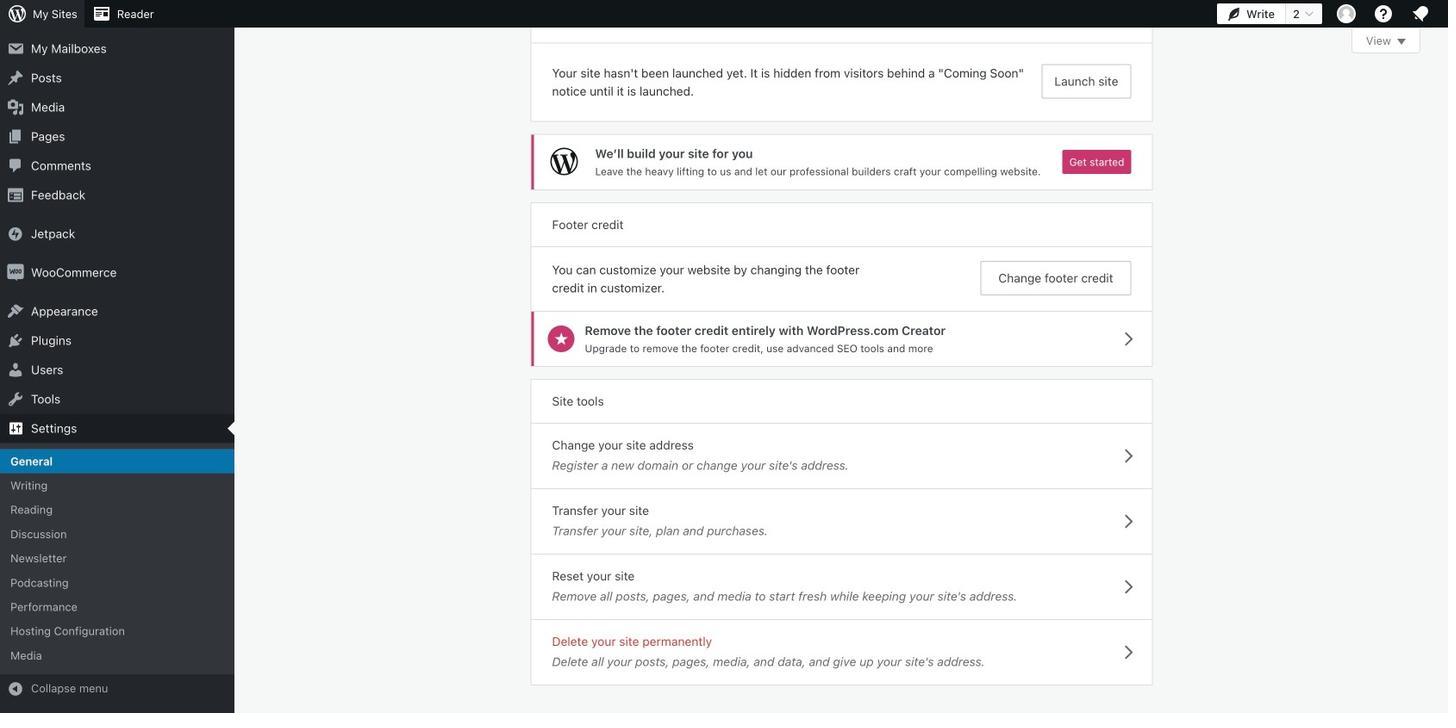 Task type: vqa. For each thing, say whether or not it's contained in the screenshot.
closed Image
yes



Task type: locate. For each thing, give the bounding box(es) containing it.
closed image
[[1397, 39, 1406, 45]]

img image
[[7, 225, 24, 243], [7, 264, 24, 281]]

1 vertical spatial img image
[[7, 264, 24, 281]]

0 vertical spatial img image
[[7, 225, 24, 243]]

main content
[[531, 0, 1421, 686]]



Task type: describe. For each thing, give the bounding box(es) containing it.
help image
[[1373, 3, 1394, 24]]

my profile image
[[1337, 4, 1356, 23]]

manage your notifications image
[[1410, 3, 1431, 24]]

1 img image from the top
[[7, 225, 24, 243]]

2 img image from the top
[[7, 264, 24, 281]]



